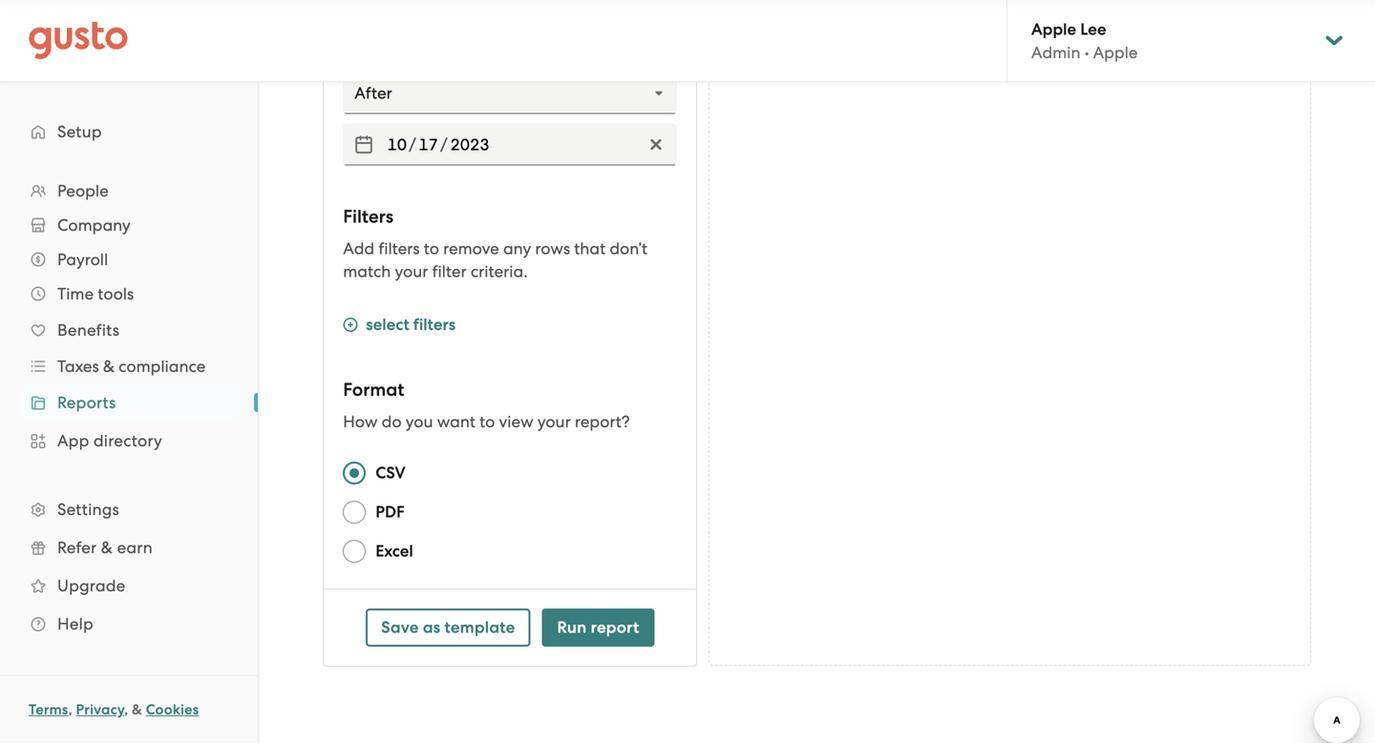 Task type: describe. For each thing, give the bounding box(es) containing it.
setup link
[[19, 115, 239, 149]]

time
[[57, 285, 94, 304]]

format
[[343, 379, 404, 401]]

save as template
[[381, 618, 515, 638]]

pdf
[[376, 503, 405, 522]]

privacy link
[[76, 702, 124, 719]]

cookies button
[[146, 699, 199, 722]]

company button
[[19, 208, 239, 243]]

1 / from the left
[[409, 135, 416, 154]]

criteria.
[[471, 262, 528, 281]]

report?
[[575, 413, 630, 432]]

settings link
[[19, 493, 239, 527]]

terms link
[[29, 702, 68, 719]]

compliance
[[119, 357, 206, 376]]

cookies
[[146, 702, 199, 719]]

csv
[[376, 464, 405, 483]]

template
[[445, 618, 515, 638]]

how do you want to view your report?
[[343, 413, 630, 432]]

filters for select
[[413, 315, 456, 335]]

reports
[[57, 393, 116, 413]]

apple lee admin • apple
[[1031, 19, 1138, 62]]

do
[[382, 413, 402, 432]]

match
[[343, 262, 391, 281]]

2 , from the left
[[124, 702, 128, 719]]

directory
[[93, 432, 162, 451]]

save as template button
[[366, 609, 530, 647]]

you
[[406, 413, 433, 432]]

don't
[[610, 239, 648, 258]]

run
[[557, 618, 587, 638]]

1 vertical spatial apple
[[1093, 43, 1138, 62]]

refer & earn link
[[19, 531, 239, 565]]

CSV radio
[[343, 462, 366, 485]]

report
[[591, 618, 639, 638]]

that
[[574, 239, 606, 258]]

remove
[[443, 239, 499, 258]]

taxes
[[57, 357, 99, 376]]

app directory
[[57, 432, 162, 451]]

select filters
[[366, 315, 456, 335]]

lee
[[1080, 19, 1106, 39]]

rows
[[535, 239, 570, 258]]

& for earn
[[101, 539, 113, 558]]

home image
[[29, 21, 128, 60]]

people
[[57, 181, 109, 201]]

run report button
[[542, 609, 655, 647]]

•
[[1085, 43, 1089, 62]]

taxes & compliance button
[[19, 350, 239, 384]]

any
[[503, 239, 531, 258]]

filters
[[343, 206, 393, 228]]

1 , from the left
[[68, 702, 72, 719]]

module__icon___go7vc image
[[343, 318, 358, 333]]

select
[[366, 315, 409, 335]]

upgrade link
[[19, 569, 239, 604]]

time tools
[[57, 285, 134, 304]]

people button
[[19, 174, 239, 208]]

admin
[[1031, 43, 1081, 62]]



Task type: locate. For each thing, give the bounding box(es) containing it.
1 vertical spatial filters
[[413, 315, 456, 335]]

0 vertical spatial apple
[[1031, 19, 1076, 39]]

refer & earn
[[57, 539, 153, 558]]

1 horizontal spatial your
[[537, 413, 571, 432]]

benefits
[[57, 321, 119, 340]]

, left cookies
[[124, 702, 128, 719]]

/ left year (yyyy) field
[[409, 135, 416, 154]]

filters up match
[[378, 239, 420, 258]]

1 horizontal spatial ,
[[124, 702, 128, 719]]

0 horizontal spatial ,
[[68, 702, 72, 719]]

PDF radio
[[343, 501, 366, 524]]

0 vertical spatial filters
[[378, 239, 420, 258]]

& left cookies
[[132, 702, 142, 719]]

tools
[[98, 285, 134, 304]]

/
[[409, 135, 416, 154], [440, 135, 448, 154]]

filters for add
[[378, 239, 420, 258]]

filters inside add filters to remove any rows that don't match your filter criteria.
[[378, 239, 420, 258]]

0 vertical spatial your
[[395, 262, 428, 281]]

1 vertical spatial &
[[101, 539, 113, 558]]

your
[[395, 262, 428, 281], [537, 413, 571, 432]]

1 horizontal spatial to
[[480, 413, 495, 432]]

time tools button
[[19, 277, 239, 311]]

/ right month (mm) "field"
[[440, 135, 448, 154]]

apple up admin on the right of the page
[[1031, 19, 1076, 39]]

to left view
[[480, 413, 495, 432]]

help link
[[19, 607, 239, 642]]

& right the taxes
[[103, 357, 115, 376]]

run report
[[557, 618, 639, 638]]

to
[[424, 239, 439, 258], [480, 413, 495, 432]]

select filters button
[[343, 314, 456, 339]]

1 horizontal spatial apple
[[1093, 43, 1138, 62]]

add
[[343, 239, 374, 258]]

setup
[[57, 122, 102, 141]]

gusto navigation element
[[0, 82, 258, 674]]

0 horizontal spatial apple
[[1031, 19, 1076, 39]]

refer
[[57, 539, 97, 558]]

terms
[[29, 702, 68, 719]]

Excel radio
[[343, 541, 366, 563]]

settings
[[57, 500, 119, 520]]

1 horizontal spatial /
[[440, 135, 448, 154]]

& left earn
[[101, 539, 113, 558]]

, left privacy
[[68, 702, 72, 719]]

0 vertical spatial &
[[103, 357, 115, 376]]

,
[[68, 702, 72, 719], [124, 702, 128, 719]]

want
[[437, 413, 476, 432]]

payroll button
[[19, 243, 239, 277]]

how
[[343, 413, 378, 432]]

your left filter
[[395, 262, 428, 281]]

save
[[381, 618, 419, 638]]

list containing people
[[0, 174, 258, 644]]

app
[[57, 432, 89, 451]]

filter
[[432, 262, 467, 281]]

Month (mm) field
[[385, 129, 409, 160]]

& for compliance
[[103, 357, 115, 376]]

terms , privacy , & cookies
[[29, 702, 199, 719]]

0 horizontal spatial to
[[424, 239, 439, 258]]

2 vertical spatial &
[[132, 702, 142, 719]]

0 horizontal spatial /
[[409, 135, 416, 154]]

filters inside button
[[413, 315, 456, 335]]

1 vertical spatial your
[[537, 413, 571, 432]]

as
[[423, 618, 440, 638]]

privacy
[[76, 702, 124, 719]]

&
[[103, 357, 115, 376], [101, 539, 113, 558], [132, 702, 142, 719]]

1 vertical spatial to
[[480, 413, 495, 432]]

your inside add filters to remove any rows that don't match your filter criteria.
[[395, 262, 428, 281]]

benefits link
[[19, 313, 239, 348]]

0 vertical spatial to
[[424, 239, 439, 258]]

reports link
[[19, 386, 239, 420]]

app directory link
[[19, 424, 239, 458]]

taxes & compliance
[[57, 357, 206, 376]]

filters right select
[[413, 315, 456, 335]]

view
[[499, 413, 533, 432]]

excel
[[376, 542, 413, 562]]

& inside "refer & earn" link
[[101, 539, 113, 558]]

to up filter
[[424, 239, 439, 258]]

apple right the •
[[1093, 43, 1138, 62]]

Day (dd) field
[[416, 129, 440, 160]]

apple
[[1031, 19, 1076, 39], [1093, 43, 1138, 62]]

0 horizontal spatial your
[[395, 262, 428, 281]]

earn
[[117, 539, 153, 558]]

your right view
[[537, 413, 571, 432]]

2 / from the left
[[440, 135, 448, 154]]

Year (yyyy) field
[[448, 129, 492, 160]]

add filters to remove any rows that don't match your filter criteria.
[[343, 239, 648, 281]]

list
[[0, 174, 258, 644]]

filters
[[378, 239, 420, 258], [413, 315, 456, 335]]

to inside add filters to remove any rows that don't match your filter criteria.
[[424, 239, 439, 258]]

company
[[57, 216, 131, 235]]

payroll
[[57, 250, 108, 269]]

upgrade
[[57, 577, 126, 596]]

& inside taxes & compliance dropdown button
[[103, 357, 115, 376]]

help
[[57, 615, 94, 634]]



Task type: vqa. For each thing, say whether or not it's contained in the screenshot.
the your to the left
yes



